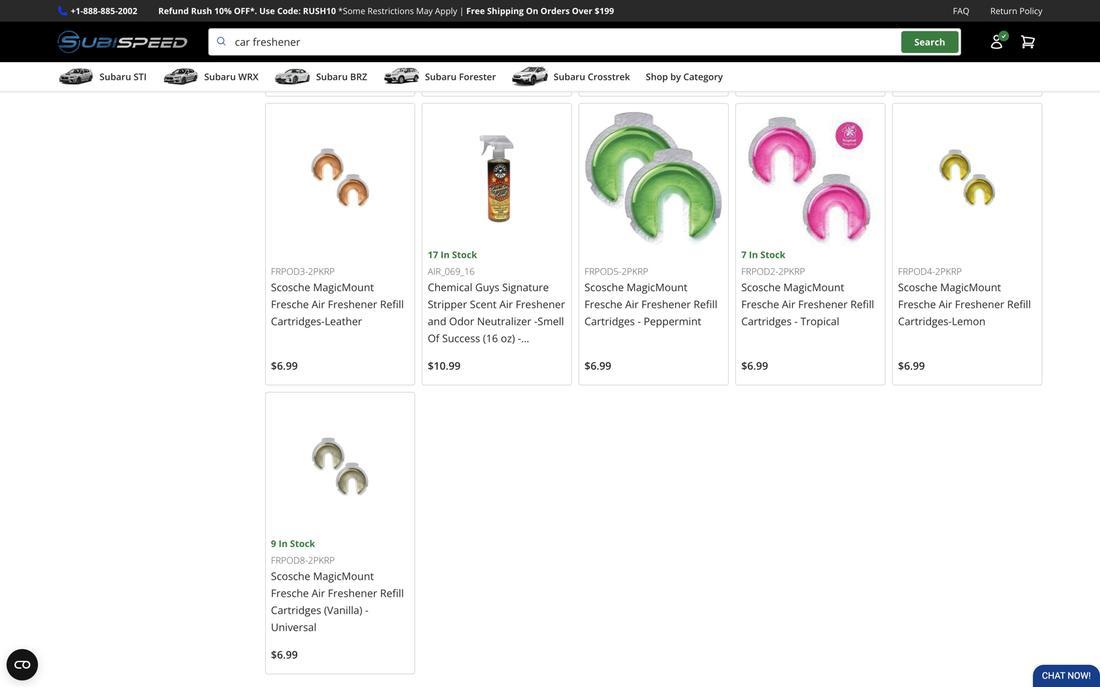 Task type: locate. For each thing, give the bounding box(es) containing it.
3 subaru from the left
[[316, 70, 348, 83]]

freshener inside 9 in stock frpod8-2pkrp scosche magicmount fresche air freshener refill cartridges (vanilla) - universal
[[328, 587, 377, 601]]

10%
[[214, 5, 232, 17]]

stock inside 7 in stock frpod2-2pkrp scosche magicmount fresche air freshener refill cartridges - tropical
[[761, 249, 786, 261]]

scent
[[470, 297, 497, 312]]

cartridges inside 9 in stock frpod8-2pkrp scosche magicmount fresche air freshener refill cartridges (vanilla) - universal
[[271, 604, 321, 618]]

magicmount inside frpod4-2pkrp scosche magicmount fresche air freshener refill cartridges-lemon
[[940, 280, 1001, 294]]

subaru for subaru forester
[[425, 70, 457, 83]]

subaru inside subaru forester dropdown button
[[425, 70, 457, 83]]

$6.99 for scosche magicmount fresche air freshener refill cartridges - peppermint
[[585, 359, 611, 373]]

air inside 17 in stock air_069_16 chemical guys signature stripper scent air freshener and odor neutralizer -smell of success (16 oz) - universal
[[499, 297, 513, 312]]

cartridges-
[[271, 314, 325, 329], [898, 314, 952, 329]]

shop by category
[[646, 70, 723, 83]]

2 subaru from the left
[[204, 70, 236, 83]]

frpod8-
[[271, 554, 308, 567]]

stock inside 9 in stock frpod8-2pkrp scosche magicmount fresche air freshener refill cartridges (vanilla) - universal
[[290, 538, 315, 550]]

magicmount inside frpod3-2pkrp scosche magicmount fresche air freshener refill cartridges-leather
[[313, 280, 374, 294]]

brz
[[350, 70, 367, 83]]

17 in stock air_069_16 chemical guys signature stripper scent air freshener and odor neutralizer -smell of success (16 oz) - universal
[[428, 249, 565, 363]]

subaru for subaru sti
[[100, 70, 131, 83]]

smell
[[538, 314, 564, 329]]

- inside frpod5-2pkrp scosche magicmount fresche air freshener refill cartridges - peppermint
[[638, 314, 641, 329]]

subaru brz
[[316, 70, 367, 83]]

2pkrp up tropical
[[779, 265, 805, 278]]

cartridges- down 'frpod4-'
[[898, 314, 952, 329]]

2pkrp inside frpod5-2pkrp scosche magicmount fresche air freshener refill cartridges - peppermint
[[622, 265, 648, 278]]

)
[[507, 51, 510, 63], [663, 51, 666, 63], [820, 51, 823, 63]]

2pkrp for scosche magicmount fresche air freshener refill cartridges - peppermint
[[622, 265, 648, 278]]

$15.00 down search input field
[[585, 70, 617, 84]]

2 horizontal spatial )
[[820, 51, 823, 63]]

frpod5-
[[585, 265, 622, 278]]

0 horizontal spatial )
[[507, 51, 510, 63]]

fresche inside frpod4-2pkrp scosche magicmount fresche air freshener refill cartridges-lemon
[[898, 297, 936, 312]]

search input field
[[208, 28, 961, 56]]

(vanilla)
[[324, 604, 363, 618]]

refill inside frpod5-2pkrp scosche magicmount fresche air freshener refill cartridges - peppermint
[[694, 297, 718, 312]]

freshener
[[328, 297, 377, 312], [516, 297, 565, 312], [798, 297, 848, 312], [642, 297, 691, 312], [955, 297, 1005, 312], [328, 587, 377, 601]]

guys
[[475, 280, 500, 294]]

2
[[501, 51, 507, 63]]

freshener inside frpod5-2pkrp scosche magicmount fresche air freshener refill cartridges - peppermint
[[642, 297, 691, 312]]

on
[[526, 5, 538, 17]]

1 horizontal spatial cartridges-
[[898, 314, 952, 329]]

fresche for scosche magicmount fresche air freshener refill cartridges - peppermint
[[585, 297, 623, 312]]

stock up frpod2-
[[761, 249, 786, 261]]

0 horizontal spatial universal
[[271, 621, 317, 635]]

subaru inside "subaru wrx" dropdown button
[[204, 70, 236, 83]]

leather
[[325, 314, 362, 329]]

1 horizontal spatial )
[[663, 51, 666, 63]]

2pkrp for scosche magicmount fresche air freshener refill cartridges-lemon
[[935, 265, 962, 278]]

fresche down frpod5-
[[585, 297, 623, 312]]

1 horizontal spatial in
[[441, 249, 450, 261]]

subaru left 'forester'
[[425, 70, 457, 83]]

$15.00 right a subaru forester thumbnail image
[[428, 70, 461, 84]]

1 horizontal spatial stock
[[452, 249, 477, 261]]

cartridges left (vanilla)
[[271, 604, 321, 618]]

crosstrek
[[588, 70, 630, 83]]

1 horizontal spatial cartridges
[[585, 314, 635, 329]]

cartridges- down frpod3-
[[271, 314, 325, 329]]

subaru left sti
[[100, 70, 131, 83]]

subaru left brz
[[316, 70, 348, 83]]

1 horizontal spatial 5.0 ( 1 )
[[796, 51, 823, 63]]

universal inside 17 in stock air_069_16 chemical guys signature stripper scent air freshener and odor neutralizer -smell of success (16 oz) - universal
[[428, 349, 473, 363]]

scosche down 'frpod4-'
[[898, 280, 938, 294]]

scosche inside frpod3-2pkrp scosche magicmount fresche air freshener refill cartridges-leather
[[271, 280, 310, 294]]

subaru brz button
[[274, 65, 367, 91]]

success
[[442, 331, 480, 346]]

scosche for scosche magicmount fresche air freshener refill cartridges-leather
[[271, 280, 310, 294]]

scosche
[[271, 280, 310, 294], [741, 280, 781, 294], [585, 280, 624, 294], [898, 280, 938, 294], [271, 570, 310, 584]]

stock inside 17 in stock air_069_16 chemical guys signature stripper scent air freshener and odor neutralizer -smell of success (16 oz) - universal
[[452, 249, 477, 261]]

2pkrp inside frpod3-2pkrp scosche magicmount fresche air freshener refill cartridges-leather
[[308, 265, 335, 278]]

universal inside 9 in stock frpod8-2pkrp scosche magicmount fresche air freshener refill cartridges (vanilla) - universal
[[271, 621, 317, 635]]

subaru inside subaru sti dropdown button
[[100, 70, 131, 83]]

(
[[498, 51, 501, 63], [655, 51, 658, 63], [812, 51, 815, 63]]

-
[[534, 314, 538, 329], [795, 314, 798, 329], [638, 314, 641, 329], [518, 331, 521, 346], [365, 604, 369, 618]]

tropical
[[801, 314, 840, 329]]

in
[[441, 249, 450, 261], [749, 249, 758, 261], [279, 538, 288, 550]]

2 cartridges- from the left
[[898, 314, 952, 329]]

cartridges down frpod2-
[[741, 314, 792, 329]]

scosche magicmount fresche air freshener refill cartridges - peppermint image
[[585, 109, 723, 248]]

0 horizontal spatial cartridges-
[[271, 314, 325, 329]]

forester
[[459, 70, 496, 83]]

magicmount
[[313, 280, 374, 294], [784, 280, 844, 294], [627, 280, 688, 294], [940, 280, 1001, 294], [313, 570, 374, 584]]

2pkrp up peppermint
[[622, 265, 648, 278]]

$199
[[595, 5, 614, 17]]

1 horizontal spatial universal
[[428, 349, 473, 363]]

0 horizontal spatial 5.0 ( 1 )
[[640, 51, 666, 63]]

$6.99 for scosche magicmount fresche air freshener refill cartridges-lemon
[[898, 359, 925, 373]]

fresche down 'frpod4-'
[[898, 297, 936, 312]]

888-
[[83, 5, 101, 17]]

scosche down frpod3-
[[271, 280, 310, 294]]

cartridges- inside frpod4-2pkrp scosche magicmount fresche air freshener refill cartridges-lemon
[[898, 314, 952, 329]]

2 horizontal spatial (
[[812, 51, 815, 63]]

peppermint
[[644, 314, 701, 329]]

- left tropical
[[795, 314, 798, 329]]

4 subaru from the left
[[425, 70, 457, 83]]

magicmount up peppermint
[[627, 280, 688, 294]]

freshener up (vanilla)
[[328, 587, 377, 601]]

scosche inside frpod5-2pkrp scosche magicmount fresche air freshener refill cartridges - peppermint
[[585, 280, 624, 294]]

cartridges inside frpod5-2pkrp scosche magicmount fresche air freshener refill cartridges - peppermint
[[585, 314, 635, 329]]

in right 7
[[749, 249, 758, 261]]

oz)
[[501, 331, 515, 346]]

cartridges
[[741, 314, 792, 329], [585, 314, 635, 329], [271, 604, 321, 618]]

fresche down frpod8-
[[271, 587, 309, 601]]

$6.99
[[271, 359, 298, 373], [585, 359, 611, 373], [741, 359, 768, 373], [898, 359, 925, 373], [271, 648, 298, 662]]

freshener up "smell"
[[516, 297, 565, 312]]

9 in stock frpod8-2pkrp scosche magicmount fresche air freshener refill cartridges (vanilla) - universal
[[271, 538, 404, 635]]

faq link
[[953, 4, 970, 18]]

stripper
[[428, 297, 467, 312]]

885-
[[101, 5, 118, 17]]

fresche inside frpod3-2pkrp scosche magicmount fresche air freshener refill cartridges-leather
[[271, 297, 309, 312]]

scosche inside frpod4-2pkrp scosche magicmount fresche air freshener refill cartridges-lemon
[[898, 280, 938, 294]]

in inside 9 in stock frpod8-2pkrp scosche magicmount fresche air freshener refill cartridges (vanilla) - universal
[[279, 538, 288, 550]]

+1-888-885-2002 link
[[71, 4, 137, 18]]

stock
[[452, 249, 477, 261], [761, 249, 786, 261], [290, 538, 315, 550]]

refill for scosche magicmount fresche air freshener refill cartridges-lemon
[[1007, 297, 1031, 312]]

- right (vanilla)
[[365, 604, 369, 618]]

magicmount up (vanilla)
[[313, 570, 374, 584]]

0 horizontal spatial cartridges
[[271, 604, 321, 618]]

9
[[271, 538, 276, 550]]

2 horizontal spatial in
[[749, 249, 758, 261]]

2 $15.00 from the left
[[428, 70, 461, 84]]

magicmount inside 9 in stock frpod8-2pkrp scosche magicmount fresche air freshener refill cartridges (vanilla) - universal
[[313, 570, 374, 584]]

of
[[428, 331, 439, 346]]

magicmount up leather
[[313, 280, 374, 294]]

1 horizontal spatial $15.00
[[428, 70, 461, 84]]

scosche inside 7 in stock frpod2-2pkrp scosche magicmount fresche air freshener refill cartridges - tropical
[[741, 280, 781, 294]]

2pkrp up leather
[[308, 265, 335, 278]]

subaru forester
[[425, 70, 496, 83]]

- inside 9 in stock frpod8-2pkrp scosche magicmount fresche air freshener refill cartridges (vanilla) - universal
[[365, 604, 369, 618]]

2pkrp up (vanilla)
[[308, 554, 335, 567]]

2 ( from the left
[[655, 51, 658, 63]]

subaru sti button
[[58, 65, 147, 91]]

cartridges- inside frpod3-2pkrp scosche magicmount fresche air freshener refill cartridges-leather
[[271, 314, 325, 329]]

+1-
[[71, 5, 83, 17]]

over
[[572, 5, 593, 17]]

subaru
[[100, 70, 131, 83], [204, 70, 236, 83], [316, 70, 348, 83], [425, 70, 457, 83], [554, 70, 585, 83]]

2 5.0 ( 1 ) from the left
[[796, 51, 823, 63]]

freshener up lemon
[[955, 297, 1005, 312]]

3 $15.00 from the left
[[585, 70, 617, 84]]

subaru wrx
[[204, 70, 259, 83]]

magicmount up tropical
[[784, 280, 844, 294]]

subaru left wrx
[[204, 70, 236, 83]]

stock up frpod8-
[[290, 538, 315, 550]]

0 horizontal spatial in
[[279, 538, 288, 550]]

1 cartridges- from the left
[[271, 314, 325, 329]]

- right neutralizer at the top of the page
[[534, 314, 538, 329]]

stock up air_069_16
[[452, 249, 477, 261]]

0 horizontal spatial (
[[498, 51, 501, 63]]

stock for chemical guys signature stripper scent air freshener and odor neutralizer -smell of success (16 oz) - universal
[[452, 249, 477, 261]]

subaru inside "subaru crosstrek" dropdown button
[[554, 70, 585, 83]]

$15.00 right wrx
[[271, 70, 304, 84]]

1 ) from the left
[[507, 51, 510, 63]]

freshener up peppermint
[[642, 297, 691, 312]]

subaru inside subaru brz dropdown button
[[316, 70, 348, 83]]

refill inside frpod4-2pkrp scosche magicmount fresche air freshener refill cartridges-lemon
[[1007, 297, 1031, 312]]

in right 9
[[279, 538, 288, 550]]

$15.00
[[271, 70, 304, 84], [428, 70, 461, 84], [585, 70, 617, 84]]

in for scosche magicmount fresche air freshener refill cartridges - tropical
[[749, 249, 758, 261]]

5.0
[[73, 49, 86, 62], [483, 51, 496, 63], [640, 51, 653, 63], [796, 51, 809, 63]]

cartridges down frpod5-
[[585, 314, 635, 329]]

in inside 17 in stock air_069_16 chemical guys signature stripper scent air freshener and odor neutralizer -smell of success (16 oz) - universal
[[441, 249, 450, 261]]

0 horizontal spatial $15.00
[[271, 70, 304, 84]]

cartridges- for scosche magicmount fresche air freshener refill cartridges-lemon
[[898, 314, 952, 329]]

5 subaru from the left
[[554, 70, 585, 83]]

scosche down frpod5-
[[585, 280, 624, 294]]

refund rush 10% off*. use code: rush10 *some restrictions may apply | free shipping on orders over $199
[[158, 5, 614, 17]]

frpod2-
[[741, 265, 779, 278]]

magicmount up lemon
[[940, 280, 1001, 294]]

2pkrp
[[308, 265, 335, 278], [779, 265, 805, 278], [622, 265, 648, 278], [935, 265, 962, 278], [308, 554, 335, 567]]

in right 17
[[441, 249, 450, 261]]

freshener up tropical
[[798, 297, 848, 312]]

5.0 ( 1 )
[[640, 51, 666, 63], [796, 51, 823, 63]]

1 vertical spatial universal
[[271, 621, 317, 635]]

2pkrp up lemon
[[935, 265, 962, 278]]

- left peppermint
[[638, 314, 641, 329]]

magicmount inside frpod5-2pkrp scosche magicmount fresche air freshener refill cartridges - peppermint
[[627, 280, 688, 294]]

2 horizontal spatial $15.00
[[585, 70, 617, 84]]

0 vertical spatial universal
[[428, 349, 473, 363]]

subaru for subaru wrx
[[204, 70, 236, 83]]

a subaru sti thumbnail image image
[[58, 67, 94, 87]]

2pkrp inside 9 in stock frpod8-2pkrp scosche magicmount fresche air freshener refill cartridges (vanilla) - universal
[[308, 554, 335, 567]]

odor
[[449, 314, 474, 329]]

rush10
[[303, 5, 336, 17]]

a subaru brz thumbnail image image
[[274, 67, 311, 87]]

1 subaru from the left
[[100, 70, 131, 83]]

fresche down frpod2-
[[741, 297, 779, 312]]

scosche down frpod8-
[[271, 570, 310, 584]]

a subaru wrx thumbnail image image
[[162, 67, 199, 87]]

1 horizontal spatial 1
[[815, 51, 820, 63]]

0 horizontal spatial 1
[[658, 51, 663, 63]]

2pkrp inside frpod4-2pkrp scosche magicmount fresche air freshener refill cartridges-lemon
[[935, 265, 962, 278]]

button image
[[989, 34, 1005, 50]]

refill inside 9 in stock frpod8-2pkrp scosche magicmount fresche air freshener refill cartridges (vanilla) - universal
[[380, 587, 404, 601]]

0 horizontal spatial stock
[[290, 538, 315, 550]]

2 horizontal spatial stock
[[761, 249, 786, 261]]

fresche inside frpod5-2pkrp scosche magicmount fresche air freshener refill cartridges - peppermint
[[585, 297, 623, 312]]

2 ) from the left
[[663, 51, 666, 63]]

shop
[[646, 70, 668, 83]]

refill inside frpod3-2pkrp scosche magicmount fresche air freshener refill cartridges-leather
[[380, 297, 404, 312]]

cartridges inside 7 in stock frpod2-2pkrp scosche magicmount fresche air freshener refill cartridges - tropical
[[741, 314, 792, 329]]

fresche inside 9 in stock frpod8-2pkrp scosche magicmount fresche air freshener refill cartridges (vanilla) - universal
[[271, 587, 309, 601]]

open widget image
[[7, 650, 38, 681]]

in for scosche magicmount fresche air freshener refill cartridges (vanilla) - universal
[[279, 538, 288, 550]]

1 ( from the left
[[498, 51, 501, 63]]

frpod3-2pkrp scosche magicmount fresche air freshener refill cartridges-leather
[[271, 265, 404, 329]]

2 horizontal spatial cartridges
[[741, 314, 792, 329]]

1 horizontal spatial (
[[655, 51, 658, 63]]

in inside 7 in stock frpod2-2pkrp scosche magicmount fresche air freshener refill cartridges - tropical
[[749, 249, 758, 261]]

fresche down frpod3-
[[271, 297, 309, 312]]

1
[[658, 51, 663, 63], [815, 51, 820, 63]]

subaru down search input field
[[554, 70, 585, 83]]

off*.
[[234, 5, 257, 17]]

air_069_16
[[428, 265, 475, 278]]

freshener inside frpod3-2pkrp scosche magicmount fresche air freshener refill cartridges-leather
[[328, 297, 377, 312]]

$15.00 link
[[265, 0, 415, 97]]

freshener up leather
[[328, 297, 377, 312]]

scosche down frpod2-
[[741, 280, 781, 294]]



Task type: describe. For each thing, give the bounding box(es) containing it.
$15.00 for 5.0 ( 1 )
[[585, 70, 617, 84]]

may
[[416, 5, 433, 17]]

rating
[[136, 21, 165, 33]]

scosche magicmount fresche air freshener refill cartridges-leather image
[[271, 109, 409, 248]]

in for chemical guys signature stripper scent air freshener and odor neutralizer -smell of success (16 oz) - universal
[[441, 249, 450, 261]]

3 ) from the left
[[820, 51, 823, 63]]

1 $15.00 from the left
[[271, 70, 304, 84]]

return policy link
[[991, 4, 1043, 18]]

air inside frpod4-2pkrp scosche magicmount fresche air freshener refill cartridges-lemon
[[939, 297, 952, 312]]

cartridges for scosche magicmount fresche air freshener refill cartridges - tropical
[[741, 314, 792, 329]]

subispeed logo image
[[58, 28, 187, 56]]

a subaru crosstrek thumbnail image image
[[512, 67, 549, 87]]

average product rating
[[58, 21, 165, 33]]

(16
[[483, 331, 498, 346]]

+1-888-885-2002
[[71, 5, 137, 17]]

subaru crosstrek button
[[512, 65, 630, 91]]

2002
[[118, 5, 137, 17]]

frpod5-2pkrp scosche magicmount fresche air freshener refill cartridges - peppermint
[[585, 265, 718, 329]]

return policy
[[991, 5, 1043, 17]]

*some
[[338, 5, 365, 17]]

refund
[[158, 5, 189, 17]]

return
[[991, 5, 1018, 17]]

2 1 from the left
[[815, 51, 820, 63]]

air inside 7 in stock frpod2-2pkrp scosche magicmount fresche air freshener refill cartridges - tropical
[[782, 297, 796, 312]]

refill for scosche magicmount fresche air freshener refill cartridges-leather
[[380, 297, 404, 312]]

1 1 from the left
[[658, 51, 663, 63]]

lemon
[[952, 314, 986, 329]]

cartridges for scosche magicmount fresche air freshener refill cartridges (vanilla) - universal
[[271, 604, 321, 618]]

fresche for scosche magicmount fresche air freshener refill cartridges-lemon
[[898, 297, 936, 312]]

shop by category button
[[646, 65, 723, 91]]

freshener inside 7 in stock frpod2-2pkrp scosche magicmount fresche air freshener refill cartridges - tropical
[[798, 297, 848, 312]]

magicmount for scosche magicmount fresche air freshener refill cartridges - peppermint
[[627, 280, 688, 294]]

subaru forester button
[[383, 65, 496, 91]]

category
[[683, 70, 723, 83]]

$6.99 for scosche magicmount fresche air freshener refill cartridges (vanilla) - universal
[[271, 648, 298, 662]]

$6.99 for scosche magicmount fresche air freshener refill cartridges - tropical
[[741, 359, 768, 373]]

air inside frpod5-2pkrp scosche magicmount fresche air freshener refill cartridges - peppermint
[[625, 297, 639, 312]]

air inside 9 in stock frpod8-2pkrp scosche magicmount fresche air freshener refill cartridges (vanilla) - universal
[[312, 587, 325, 601]]

subaru crosstrek
[[554, 70, 630, 83]]

subaru wrx button
[[162, 65, 259, 91]]

orders
[[541, 5, 570, 17]]

frpod4-2pkrp scosche magicmount fresche air freshener refill cartridges-lemon
[[898, 265, 1031, 329]]

cartridges- for scosche magicmount fresche air freshener refill cartridges-leather
[[271, 314, 325, 329]]

5.0 ( 2 )
[[483, 51, 510, 63]]

code:
[[277, 5, 301, 17]]

frpod3-
[[271, 265, 308, 278]]

product
[[97, 21, 133, 33]]

rush
[[191, 5, 212, 17]]

search button
[[902, 31, 959, 53]]

- inside 7 in stock frpod2-2pkrp scosche magicmount fresche air freshener refill cartridges - tropical
[[795, 314, 798, 329]]

faq
[[953, 5, 970, 17]]

free
[[466, 5, 485, 17]]

scosche magicmount fresche air freshener refill cartridges - tropical image
[[741, 109, 880, 248]]

air inside frpod3-2pkrp scosche magicmount fresche air freshener refill cartridges-leather
[[312, 297, 325, 312]]

scosche magicmount fresche air freshener refill cartridges-lemon image
[[898, 109, 1037, 248]]

signature
[[502, 280, 549, 294]]

use
[[259, 5, 275, 17]]

apply
[[435, 5, 457, 17]]

frpod4-
[[898, 265, 935, 278]]

7 in stock frpod2-2pkrp scosche magicmount fresche air freshener refill cartridges - tropical
[[741, 249, 874, 329]]

and
[[428, 314, 446, 329]]

$10.99
[[428, 359, 461, 373]]

|
[[459, 5, 464, 17]]

$6.99 for scosche magicmount fresche air freshener refill cartridges-leather
[[271, 359, 298, 373]]

5.0 button
[[58, 50, 68, 61]]

average product rating button
[[58, 17, 252, 37]]

refill for scosche magicmount fresche air freshener refill cartridges - peppermint
[[694, 297, 718, 312]]

1 5.0 ( 1 ) from the left
[[640, 51, 666, 63]]

neutralizer
[[477, 314, 531, 329]]

policy
[[1020, 5, 1043, 17]]

2pkrp for scosche magicmount fresche air freshener refill cartridges-leather
[[308, 265, 335, 278]]

fresche for scosche magicmount fresche air freshener refill cartridges-leather
[[271, 297, 309, 312]]

wrx
[[238, 70, 259, 83]]

- right oz)
[[518, 331, 521, 346]]

stock for scosche magicmount fresche air freshener refill cartridges (vanilla) - universal
[[290, 538, 315, 550]]

7
[[741, 249, 747, 261]]

average
[[58, 21, 95, 33]]

magicmount inside 7 in stock frpod2-2pkrp scosche magicmount fresche air freshener refill cartridges - tropical
[[784, 280, 844, 294]]

refill inside 7 in stock frpod2-2pkrp scosche magicmount fresche air freshener refill cartridges - tropical
[[851, 297, 874, 312]]

17
[[428, 249, 438, 261]]

chemical guys signature stripper scent air freshener and odor neutralizer -smell of success (16 oz) - universal image
[[428, 109, 566, 248]]

stock for scosche magicmount fresche air freshener refill cartridges - tropical
[[761, 249, 786, 261]]

freshener inside 17 in stock air_069_16 chemical guys signature stripper scent air freshener and odor neutralizer -smell of success (16 oz) - universal
[[516, 297, 565, 312]]

$15.00 for 5.0 ( 2 )
[[428, 70, 461, 84]]

3 ( from the left
[[812, 51, 815, 63]]

subaru for subaru brz
[[316, 70, 348, 83]]

subaru sti
[[100, 70, 147, 83]]

search
[[915, 36, 946, 48]]

magicmount for scosche magicmount fresche air freshener refill cartridges-leather
[[313, 280, 374, 294]]

2pkrp inside 7 in stock frpod2-2pkrp scosche magicmount fresche air freshener refill cartridges - tropical
[[779, 265, 805, 278]]

chemical
[[428, 280, 473, 294]]

by
[[670, 70, 681, 83]]

shipping
[[487, 5, 524, 17]]

a subaru forester thumbnail image image
[[383, 67, 420, 87]]

magicmount for scosche magicmount fresche air freshener refill cartridges-lemon
[[940, 280, 1001, 294]]

restrictions
[[368, 5, 414, 17]]

fresche inside 7 in stock frpod2-2pkrp scosche magicmount fresche air freshener refill cartridges - tropical
[[741, 297, 779, 312]]

sti
[[134, 70, 147, 83]]

scosche magicmount fresche air freshener refill cartridges (vanilla) - universal image
[[271, 398, 409, 537]]

scosche for scosche magicmount fresche air freshener refill cartridges - peppermint
[[585, 280, 624, 294]]

freshener inside frpod4-2pkrp scosche magicmount fresche air freshener refill cartridges-lemon
[[955, 297, 1005, 312]]

scosche inside 9 in stock frpod8-2pkrp scosche magicmount fresche air freshener refill cartridges (vanilla) - universal
[[271, 570, 310, 584]]

scosche for scosche magicmount fresche air freshener refill cartridges-lemon
[[898, 280, 938, 294]]

3
[[247, 49, 252, 62]]

subaru for subaru crosstrek
[[554, 70, 585, 83]]



Task type: vqa. For each thing, say whether or not it's contained in the screenshot.
2nd Front from the bottom of the page
no



